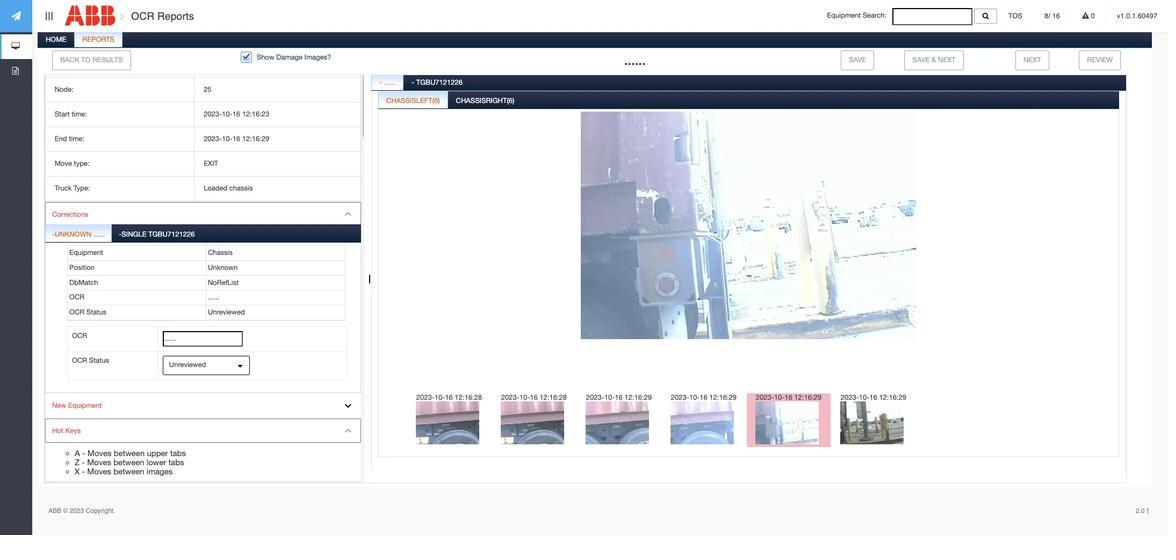 Task type: locate. For each thing, give the bounding box(es) containing it.
0 horizontal spatial save
[[849, 56, 866, 64]]

ocr
[[131, 10, 154, 22], [69, 294, 84, 302], [69, 309, 84, 317], [72, 332, 87, 340], [72, 357, 87, 365]]

2.0
[[1136, 508, 1146, 515]]

1 save from the left
[[849, 56, 866, 64]]

1 vertical spatial status
[[89, 357, 109, 365]]

- up chassisleft(6)
[[412, 78, 414, 86]]

navigation
[[0, 0, 32, 84]]

next down tos dropdown button
[[1023, 56, 1041, 64]]

ocr status
[[69, 309, 106, 317], [72, 357, 109, 365]]

copyright.
[[86, 508, 115, 515]]

1 next from the left
[[938, 56, 956, 64]]

1 horizontal spatial save
[[912, 56, 930, 64]]

equipment inside row group
[[69, 249, 103, 257]]

&
[[932, 56, 936, 64]]

moves right a
[[87, 449, 112, 458]]

0 button
[[1071, 0, 1106, 32]]

back to results
[[60, 56, 123, 64]]

1 horizontal spatial unreviewed
[[208, 309, 245, 317]]

1 between from the top
[[114, 449, 145, 458]]

row group containing equipment
[[68, 246, 345, 321]]

16
[[1052, 12, 1060, 20], [232, 110, 240, 118], [232, 135, 240, 143], [445, 394, 453, 402], [530, 394, 538, 402], [615, 394, 623, 402], [700, 394, 707, 402], [785, 394, 792, 402], [869, 394, 877, 402]]

menu
[[45, 3, 362, 483]]

2 save from the left
[[912, 56, 930, 64]]

reports inside the '......' tab list
[[82, 35, 114, 44]]

0 horizontal spatial reports
[[82, 35, 114, 44]]

equipment up position
[[69, 249, 103, 257]]

keys
[[65, 427, 81, 435]]

2023-10-16 12:16:28
[[416, 394, 482, 402], [501, 394, 567, 402]]

0 horizontal spatial unknown
[[55, 231, 91, 239]]

25
[[204, 85, 211, 94]]

1 moves from the top
[[87, 449, 112, 458]]

dbmatch
[[69, 279, 98, 287]]

ocr status up the 'new equipment'
[[72, 357, 109, 365]]

tab list containing chassisleft(6)
[[378, 91, 1119, 488]]

2 moves from the top
[[87, 458, 111, 468]]

1 menu item from the top
[[45, 202, 361, 394]]

1 horizontal spatial 2023-10-16 12:16:28
[[501, 394, 567, 402]]

0 vertical spatial tgbu7121226
[[416, 78, 463, 86]]

12:16:29 inside row group
[[242, 135, 269, 143]]

0 horizontal spatial 12:16:28
[[455, 394, 482, 402]]

moves
[[87, 449, 112, 458], [87, 458, 111, 468], [87, 468, 111, 477]]

......
[[624, 53, 646, 68], [384, 78, 396, 86], [93, 231, 105, 239], [208, 294, 220, 302]]

2023-
[[204, 110, 222, 118], [204, 135, 222, 143], [416, 394, 435, 402], [501, 394, 519, 402], [586, 394, 604, 402], [671, 394, 689, 402], [756, 394, 774, 402], [841, 394, 859, 402]]

1 horizontal spatial 12:16:28
[[540, 394, 567, 402]]

2 next from the left
[[1023, 56, 1041, 64]]

10-
[[222, 110, 232, 118], [222, 135, 232, 143], [435, 394, 445, 402], [519, 394, 530, 402], [604, 394, 615, 402], [689, 394, 700, 402], [774, 394, 785, 402], [859, 394, 869, 402]]

0 vertical spatial status
[[86, 309, 106, 317]]

tgbu7121226 up chassisleft(6)
[[416, 78, 463, 86]]

time:
[[72, 110, 87, 118], [69, 135, 84, 143]]

x
[[75, 468, 80, 477]]

1 vertical spatial reports
[[82, 35, 114, 44]]

12:16:23
[[242, 110, 269, 118]]

1 vertical spatial row group
[[68, 246, 345, 321]]

equipment right new
[[68, 402, 102, 410]]

chassis
[[229, 184, 253, 192]]

- right z
[[82, 458, 85, 468]]

home link
[[38, 30, 74, 51]]

equipment for equipment
[[69, 249, 103, 257]]

row group
[[46, 29, 360, 201], [68, 246, 345, 321]]

unreviewed inside row group
[[208, 309, 245, 317]]

2023-10-16 12:16:29
[[204, 135, 269, 143], [586, 394, 652, 402], [671, 394, 737, 402], [756, 394, 821, 402], [841, 394, 906, 402]]

new equipment link
[[45, 394, 361, 419]]

0 horizontal spatial tgbu7121226
[[148, 231, 195, 239]]

time: for end time:
[[69, 135, 84, 143]]

2 vertical spatial equipment
[[68, 402, 102, 410]]

1 horizontal spatial next
[[1023, 56, 1041, 64]]

save left "&"
[[912, 56, 930, 64]]

status inside row group
[[86, 309, 106, 317]]

0 vertical spatial ocr status
[[69, 309, 106, 317]]

next
[[938, 56, 956, 64], [1023, 56, 1041, 64]]

tab list
[[371, 72, 1126, 491], [378, 91, 1119, 488], [45, 225, 361, 393]]

tabs
[[170, 449, 186, 458], [168, 458, 184, 468]]

move type:
[[55, 160, 89, 168]]

tgbu7121226 down corrections link
[[148, 231, 195, 239]]

unknown
[[55, 231, 91, 239], [208, 264, 238, 272]]

- tgbu7121226 link
[[404, 72, 470, 94]]

1 vertical spatial menu item
[[45, 419, 361, 483]]

- ...... link
[[372, 72, 403, 94]]

tgbu7121226
[[416, 78, 463, 86], [148, 231, 195, 239]]

equipment
[[827, 11, 861, 19], [69, 249, 103, 257], [68, 402, 102, 410]]

equipment for equipment search:
[[827, 11, 861, 19]]

- down corrections
[[52, 231, 55, 239]]

node:
[[55, 85, 74, 94]]

2 12:16:28 from the left
[[540, 394, 567, 402]]

save down the equipment search:
[[849, 56, 866, 64]]

corrections link
[[45, 202, 361, 227]]

reports
[[157, 10, 194, 22], [82, 35, 114, 44]]

12:16:29
[[242, 135, 269, 143], [624, 394, 652, 402], [709, 394, 737, 402], [794, 394, 821, 402], [879, 394, 906, 402]]

unknown up the noreflist
[[208, 264, 238, 272]]

0 vertical spatial unreviewed
[[208, 309, 245, 317]]

chassis
[[208, 249, 233, 257]]

show
[[257, 53, 274, 61]]

status
[[86, 309, 106, 317], [89, 357, 109, 365]]

1 vertical spatial time:
[[69, 135, 84, 143]]

unknown down corrections
[[55, 231, 91, 239]]

save for save & next
[[912, 56, 930, 64]]

ocr status down dbmatch
[[69, 309, 106, 317]]

16 inside dropdown button
[[1052, 12, 1060, 20]]

search image
[[982, 12, 989, 19]]

time: right end
[[69, 135, 84, 143]]

2 menu item from the top
[[45, 419, 361, 483]]

end
[[55, 135, 67, 143]]

None field
[[892, 8, 972, 25], [163, 332, 243, 347], [892, 8, 972, 25], [163, 332, 243, 347]]

menu inside the '......' tab list
[[45, 3, 362, 483]]

unreviewed up the new equipment link
[[169, 361, 206, 369]]

tab list containing -unknown ......
[[45, 225, 361, 393]]

type:
[[74, 160, 89, 168]]

moves right the 'x' at the bottom of the page
[[87, 468, 111, 477]]

- ......
[[379, 78, 396, 86]]

status down dbmatch
[[86, 309, 106, 317]]

8/ 16
[[1044, 12, 1060, 20]]

time: right "start" at the left
[[72, 110, 87, 118]]

0
[[1089, 12, 1095, 20]]

save button
[[841, 50, 874, 70]]

12:16:28
[[455, 394, 482, 402], [540, 394, 567, 402]]

chassisright(6)
[[456, 97, 514, 105]]

8/
[[1044, 12, 1050, 20]]

1 vertical spatial equipment
[[69, 249, 103, 257]]

hot
[[52, 427, 63, 435]]

moves right z
[[87, 458, 111, 468]]

0 horizontal spatial unreviewed
[[169, 361, 206, 369]]

1 vertical spatial unknown
[[208, 264, 238, 272]]

0 horizontal spatial next
[[938, 56, 956, 64]]

0 vertical spatial menu item
[[45, 202, 361, 394]]

bars image
[[44, 12, 54, 20]]

review
[[1087, 56, 1113, 64]]

home
[[46, 35, 66, 44]]

0 vertical spatial equipment
[[827, 11, 861, 19]]

menu item
[[45, 202, 361, 394], [45, 419, 361, 483]]

ocr status inside row group
[[69, 309, 106, 317]]

equipment left the search:
[[827, 11, 861, 19]]

2 2023-10-16 12:16:28 from the left
[[501, 394, 567, 402]]

tgbu7121226 inside - tgbu7121226 link
[[416, 78, 463, 86]]

status up the 'new equipment'
[[89, 357, 109, 365]]

results
[[92, 56, 123, 64]]

1 12:16:28 from the left
[[455, 394, 482, 402]]

0 vertical spatial time:
[[72, 110, 87, 118]]

between
[[114, 449, 145, 458], [113, 458, 144, 468], [113, 468, 144, 477]]

-
[[379, 78, 382, 86], [412, 78, 414, 86], [52, 231, 55, 239], [119, 231, 122, 239], [82, 449, 85, 458], [82, 458, 85, 468], [82, 468, 85, 477]]

menu item containing corrections
[[45, 202, 361, 394]]

1 horizontal spatial unknown
[[208, 264, 238, 272]]

unreviewed
[[208, 309, 245, 317], [169, 361, 206, 369]]

2 between from the top
[[113, 458, 144, 468]]

loaded
[[204, 184, 227, 192]]

2023-10-16 12:16:29 inside row group
[[204, 135, 269, 143]]

0 vertical spatial row group
[[46, 29, 360, 201]]

tabs right upper
[[170, 449, 186, 458]]

exit
[[204, 160, 218, 168]]

1 vertical spatial tgbu7121226
[[148, 231, 195, 239]]

menu containing a - moves between upper tabs
[[45, 3, 362, 483]]

0 vertical spatial reports
[[157, 10, 194, 22]]

0 horizontal spatial 2023-10-16 12:16:28
[[416, 394, 482, 402]]

- right a
[[82, 449, 85, 458]]

next right "&"
[[938, 56, 956, 64]]

warning image
[[1082, 12, 1089, 19]]

unreviewed down the noreflist
[[208, 309, 245, 317]]

1 horizontal spatial tgbu7121226
[[416, 78, 463, 86]]

upper
[[147, 449, 168, 458]]

next inside button
[[938, 56, 956, 64]]

1 vertical spatial ocr status
[[72, 357, 109, 365]]



Task type: vqa. For each thing, say whether or not it's contained in the screenshot.
Details for AP20231016001776
no



Task type: describe. For each thing, give the bounding box(es) containing it.
ocr reports
[[128, 10, 194, 22]]

menu item containing a - moves between upper tabs
[[45, 419, 361, 483]]

...... tab list
[[36, 3, 1152, 491]]

-single tgbu7121226
[[119, 231, 195, 239]]

show damage images?
[[257, 53, 331, 61]]

new
[[52, 402, 66, 410]]

abb
[[48, 508, 61, 515]]

noreflist
[[208, 279, 239, 287]]

v1.0.1.60497
[[1117, 12, 1157, 20]]

3 between from the top
[[113, 468, 144, 477]]

1 2023-10-16 12:16:28 from the left
[[416, 394, 482, 402]]

long arrow up image
[[1146, 508, 1149, 515]]

reports link
[[75, 30, 122, 51]]

row group containing node:
[[46, 29, 360, 201]]

damage
[[276, 53, 302, 61]]

-unknown ......
[[52, 231, 105, 239]]

- right the 'x' at the bottom of the page
[[82, 468, 85, 477]]

tab list inside menu
[[45, 225, 361, 393]]

chassisleft(6) link
[[379, 91, 447, 112]]

3 moves from the top
[[87, 468, 111, 477]]

- right -unknown ......
[[119, 231, 122, 239]]

chassisright(6) link
[[448, 91, 522, 112]]

chassisleft(6)
[[386, 97, 440, 105]]

2023
[[70, 508, 84, 515]]

tgbu7121226 inside -single tgbu7121226 link
[[148, 231, 195, 239]]

start time:
[[55, 110, 87, 118]]

truck type:
[[55, 184, 90, 192]]

start
[[55, 110, 70, 118]]

hot keys link
[[45, 419, 361, 444]]

corrections
[[52, 210, 88, 218]]

v1.0.1.60497 button
[[1106, 0, 1168, 32]]

images
[[147, 468, 173, 477]]

- tgbu7121226
[[412, 78, 463, 86]]

type:
[[74, 184, 90, 192]]

hot keys
[[52, 427, 81, 435]]

next inside 'button'
[[1023, 56, 1041, 64]]

a - moves between upper tabs z - moves between lower tabs x - moves between images
[[75, 449, 186, 477]]

-unknown ...... link
[[46, 225, 111, 242]]

1 horizontal spatial reports
[[157, 10, 194, 22]]

z
[[75, 458, 80, 468]]

review button
[[1079, 50, 1121, 70]]

unknown inside row group
[[208, 264, 238, 272]]

tab list containing - ......
[[371, 72, 1126, 491]]

new equipment
[[52, 402, 102, 410]]

save & next
[[912, 56, 956, 64]]

position
[[69, 264, 95, 272]]

save for save
[[849, 56, 866, 64]]

tabs right lower at bottom left
[[168, 458, 184, 468]]

0 vertical spatial unknown
[[55, 231, 91, 239]]

tos
[[1008, 12, 1022, 20]]

-single tgbu7121226 link
[[112, 225, 201, 242]]

back to results button
[[52, 50, 131, 70]]

back
[[60, 56, 79, 64]]

truck
[[55, 184, 72, 192]]

save & next button
[[904, 50, 964, 70]]

equipment search:
[[827, 11, 892, 19]]

1 vertical spatial unreviewed
[[169, 361, 206, 369]]

single
[[122, 231, 146, 239]]

8/ 16 button
[[1034, 0, 1071, 32]]

a
[[75, 449, 80, 458]]

©
[[63, 508, 68, 515]]

lower
[[147, 458, 166, 468]]

loaded chassis
[[204, 184, 253, 192]]

abb © 2023 copyright.
[[48, 508, 115, 515]]

end time:
[[55, 135, 84, 143]]

2023-10-16 12:16:23
[[204, 110, 269, 118]]

search:
[[863, 11, 886, 19]]

time: for start time:
[[72, 110, 87, 118]]

move
[[55, 160, 72, 168]]

to
[[81, 56, 90, 64]]

next button
[[1015, 50, 1049, 70]]

- up chassisleft(6) link
[[379, 78, 382, 86]]

tos button
[[997, 0, 1033, 32]]

images?
[[304, 53, 331, 61]]



